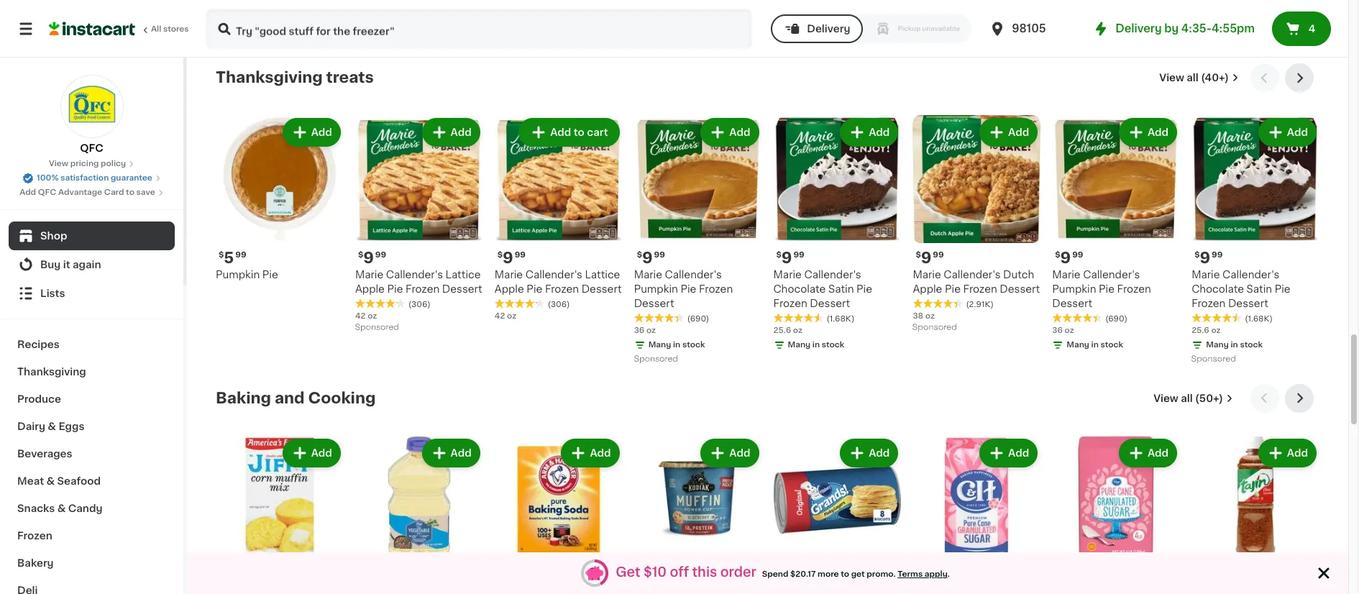 Task type: locate. For each thing, give the bounding box(es) containing it.
2 horizontal spatial to
[[841, 571, 850, 579]]

0 vertical spatial 5
[[224, 250, 234, 266]]

marie inside marie callender's dutch apple pie frozen dessert
[[913, 270, 942, 280]]

1 horizontal spatial (306)
[[548, 301, 570, 309]]

7 marie from the left
[[1192, 270, 1221, 280]]

6 9 from the left
[[1061, 250, 1072, 266]]

2 9 from the left
[[503, 250, 514, 266]]

0 horizontal spatial 8 oz
[[216, 6, 233, 14]]

1 horizontal spatial (690)
[[1106, 315, 1128, 323]]

stores
[[163, 25, 189, 33]]

1 vertical spatial view
[[49, 160, 68, 168]]

marie callender's pumpkin pie frozen dessert
[[634, 270, 733, 309], [1053, 270, 1152, 309]]

0 vertical spatial view
[[1160, 73, 1185, 83]]

in
[[255, 20, 262, 28], [1232, 20, 1239, 28], [673, 341, 681, 349], [813, 341, 820, 349], [1092, 341, 1099, 349], [1232, 341, 1239, 349]]

buy it again link
[[9, 250, 175, 279]]

delivery down (611)
[[808, 24, 851, 34]]

view left (40+)
[[1160, 73, 1185, 83]]

instacart logo image
[[49, 20, 135, 37]]

2 horizontal spatial apple
[[913, 284, 943, 294]]

2 horizontal spatial 8
[[774, 20, 779, 28]]

1 horizontal spatial lattice
[[585, 270, 621, 280]]

baking and cooking
[[216, 391, 376, 406]]

1 horizontal spatial 8
[[355, 20, 361, 28]]

0 horizontal spatial satin
[[829, 284, 854, 294]]

2 36 from the left
[[1053, 327, 1063, 335]]

(40+)
[[1202, 73, 1230, 83]]

callender's
[[386, 270, 443, 280], [526, 270, 583, 280], [665, 270, 722, 280], [805, 270, 862, 280], [944, 270, 1001, 280], [1084, 270, 1141, 280], [1223, 270, 1280, 280]]

36 oz
[[634, 327, 656, 335], [1053, 327, 1075, 335]]

1 horizontal spatial apple
[[495, 284, 524, 294]]

$ 5 99
[[219, 250, 247, 266], [916, 571, 944, 586]]

eggs
[[59, 422, 85, 432]]

(690)
[[688, 315, 710, 323], [1106, 315, 1128, 323]]

0 vertical spatial qfc
[[80, 143, 103, 153]]

1 (690) from the left
[[688, 315, 710, 323]]

2 apple from the left
[[495, 284, 524, 294]]

$20.17
[[791, 571, 816, 579]]

stock inside button
[[1241, 20, 1264, 28]]

get $10 off this order spend $20.17 more to get promo. terms apply .
[[616, 567, 950, 580]]

42
[[355, 312, 366, 320], [495, 312, 505, 320]]

shop
[[40, 231, 67, 241]]

& left eggs
[[48, 422, 56, 432]]

0 vertical spatial to
[[574, 128, 585, 138]]

buy
[[40, 260, 61, 270]]

sponsored badge image for marie callender's chocolate satin pie frozen dessert
[[1192, 355, 1236, 363]]

0 horizontal spatial (306)
[[409, 301, 431, 309]]

1 vertical spatial all
[[1182, 394, 1193, 404]]

3 apple from the left
[[913, 284, 943, 294]]

to inside button
[[574, 128, 585, 138]]

apple
[[355, 284, 385, 294], [495, 284, 524, 294], [913, 284, 943, 294]]

delivery
[[1116, 23, 1163, 34], [808, 24, 851, 34]]

dessert inside marie callender's dutch apple pie frozen dessert
[[1000, 284, 1041, 294]]

beverages link
[[9, 440, 175, 468]]

chocolate
[[774, 284, 826, 294], [1192, 284, 1245, 294]]

1 marie from the left
[[355, 270, 384, 280]]

pumpkin
[[216, 270, 260, 280], [634, 284, 678, 294], [1053, 284, 1097, 294]]

0 horizontal spatial 42
[[355, 312, 366, 320]]

thanksgiving
[[216, 70, 323, 85], [17, 367, 86, 377]]

38 oz
[[913, 312, 935, 320]]

0 vertical spatial all
[[1187, 73, 1199, 83]]

0 horizontal spatial to
[[126, 189, 134, 196]]

view left (50+)
[[1154, 394, 1179, 404]]

5 $ 9 99 from the left
[[916, 250, 945, 266]]

3 $ 9 99 from the left
[[637, 250, 666, 266]]

2 vertical spatial &
[[57, 504, 66, 514]]

stock
[[264, 20, 287, 28], [1241, 20, 1264, 28], [683, 341, 706, 349], [822, 341, 845, 349], [1101, 341, 1124, 349], [1241, 341, 1264, 349]]

2 horizontal spatial 8 oz
[[774, 20, 791, 28]]

1 horizontal spatial 36 oz
[[1053, 327, 1075, 335]]

1 horizontal spatial to
[[574, 128, 585, 138]]

all
[[1187, 73, 1199, 83], [1182, 394, 1193, 404]]

qfc
[[80, 143, 103, 153], [38, 189, 56, 196]]

1 42 oz from the left
[[355, 312, 377, 320]]

★★★★★
[[355, 7, 406, 17], [355, 7, 406, 17], [495, 7, 545, 17], [495, 7, 545, 17], [774, 7, 824, 17], [774, 7, 824, 17], [913, 7, 964, 17], [913, 7, 964, 17], [355, 299, 406, 309], [355, 299, 406, 309], [495, 299, 545, 309], [495, 299, 545, 309], [913, 299, 964, 309], [913, 299, 964, 309], [634, 313, 685, 323], [634, 313, 685, 323], [774, 313, 824, 323], [774, 313, 824, 323], [1053, 313, 1103, 323], [1053, 313, 1103, 323], [1192, 313, 1243, 323], [1192, 313, 1243, 323]]

0 horizontal spatial marie callender's lattice apple pie frozen dessert
[[355, 270, 483, 294]]

1 horizontal spatial 36
[[1053, 327, 1063, 335]]

(1.16k)
[[409, 9, 434, 17]]

item carousel region containing baking and cooking
[[216, 384, 1320, 594]]

4:55pm
[[1212, 23, 1256, 34]]

snacks
[[17, 504, 55, 514]]

in inside button
[[1232, 20, 1239, 28]]

thanksgiving treats link
[[216, 69, 374, 87]]

2 chocolate from the left
[[1192, 284, 1245, 294]]

0 horizontal spatial (690)
[[688, 315, 710, 323]]

1 36 from the left
[[634, 327, 645, 335]]

7 9 from the left
[[1201, 250, 1211, 266]]

lists
[[40, 289, 65, 299]]

2 42 oz from the left
[[495, 312, 517, 320]]

1 horizontal spatial chocolate
[[1192, 284, 1245, 294]]

0 horizontal spatial 25.6
[[774, 327, 792, 335]]

1 horizontal spatial 4
[[1309, 24, 1316, 34]]

$ 4 69
[[777, 571, 805, 586]]

0 horizontal spatial thanksgiving
[[17, 367, 86, 377]]

oz
[[223, 6, 233, 14], [363, 20, 372, 28], [502, 20, 512, 28], [781, 20, 791, 28], [368, 312, 377, 320], [507, 312, 517, 320], [926, 312, 935, 320], [647, 327, 656, 335], [794, 327, 803, 335], [1065, 327, 1075, 335], [1212, 327, 1222, 335]]

8 for (611)
[[774, 20, 779, 28]]

1 (1.68k) from the left
[[827, 315, 855, 323]]

1 horizontal spatial (1.68k)
[[1246, 315, 1274, 323]]

8
[[216, 6, 221, 14], [355, 20, 361, 28], [774, 20, 779, 28]]

0 horizontal spatial 36 oz
[[634, 327, 656, 335]]

marie callender's chocolate satin pie frozen dessert
[[774, 270, 873, 309], [1192, 270, 1291, 309]]

1 item carousel region from the top
[[216, 64, 1320, 373]]

0 horizontal spatial 5
[[224, 250, 234, 266]]

5 left .
[[922, 571, 932, 586]]

satisfaction
[[61, 174, 109, 182]]

1 horizontal spatial marie callender's pumpkin pie frozen dessert
[[1053, 270, 1152, 309]]

item carousel region
[[216, 64, 1320, 373], [216, 384, 1320, 594]]

0 horizontal spatial delivery
[[808, 24, 851, 34]]

thanksgiving inside thanksgiving link
[[17, 367, 86, 377]]

1 vertical spatial $ 5 99
[[916, 571, 944, 586]]

0 horizontal spatial 25.6 oz
[[774, 327, 803, 335]]

add qfc advantage card to save
[[20, 189, 155, 196]]

1 horizontal spatial 42
[[495, 312, 505, 320]]

2 horizontal spatial pumpkin
[[1053, 284, 1097, 294]]

bakery link
[[9, 550, 175, 577]]

2 marie callender's chocolate satin pie frozen dessert from the left
[[1192, 270, 1291, 309]]

4 callender's from the left
[[805, 270, 862, 280]]

Search field
[[207, 10, 751, 47]]

meat & seafood
[[17, 476, 101, 486]]

view inside popup button
[[1154, 394, 1179, 404]]

0 horizontal spatial qfc
[[38, 189, 56, 196]]

2 25.6 from the left
[[1192, 327, 1210, 335]]

2 25.6 oz from the left
[[1192, 327, 1222, 335]]

1 horizontal spatial 25.6
[[1192, 327, 1210, 335]]

0 vertical spatial thanksgiving
[[216, 70, 323, 85]]

view all (50+) button
[[1149, 384, 1240, 413]]

thanksgiving treats
[[216, 70, 374, 85]]

4 $ 9 99 from the left
[[777, 250, 805, 266]]

all left (50+)
[[1182, 394, 1193, 404]]

1 horizontal spatial marie callender's lattice apple pie frozen dessert
[[495, 270, 622, 294]]

5 marie from the left
[[913, 270, 942, 280]]

1 vertical spatial qfc
[[38, 189, 56, 196]]

4:35-
[[1182, 23, 1213, 34]]

1 vertical spatial to
[[126, 189, 134, 196]]

1 horizontal spatial delivery
[[1116, 23, 1163, 34]]

4
[[1309, 24, 1316, 34], [782, 571, 793, 586]]

thanksgiving for thanksgiving
[[17, 367, 86, 377]]

delivery left 'by' at the top of page
[[1116, 23, 1163, 34]]

& for dairy
[[48, 422, 56, 432]]

4 button
[[1273, 12, 1332, 46]]

2 callender's from the left
[[526, 270, 583, 280]]

view up 100%
[[49, 160, 68, 168]]

0 horizontal spatial chocolate
[[774, 284, 826, 294]]

advantage
[[58, 189, 102, 196]]

to down 'guarantee'
[[126, 189, 134, 196]]

$ 9 99
[[358, 250, 387, 266], [498, 250, 526, 266], [637, 250, 666, 266], [777, 250, 805, 266], [916, 250, 945, 266], [1056, 250, 1084, 266], [1195, 250, 1224, 266]]

1 vertical spatial &
[[46, 476, 55, 486]]

product group
[[1192, 0, 1320, 46], [216, 115, 344, 282], [355, 115, 483, 335], [495, 115, 623, 322], [634, 115, 762, 367], [774, 115, 902, 354], [913, 115, 1041, 335], [1053, 115, 1181, 354], [1192, 115, 1320, 367], [216, 436, 344, 594], [355, 436, 483, 594], [495, 436, 623, 594], [634, 436, 762, 594], [774, 436, 902, 594], [913, 436, 1041, 594], [1053, 436, 1181, 594], [1192, 436, 1320, 594]]

4 marie from the left
[[774, 270, 802, 280]]

1 lattice from the left
[[446, 270, 481, 280]]

candy
[[68, 504, 103, 514]]

5 9 from the left
[[922, 250, 932, 266]]

4 9 from the left
[[782, 250, 793, 266]]

0 horizontal spatial 4
[[782, 571, 793, 586]]

4 inside product 'group'
[[782, 571, 793, 586]]

to left get
[[841, 571, 850, 579]]

1 horizontal spatial marie callender's chocolate satin pie frozen dessert
[[1192, 270, 1291, 309]]

0 horizontal spatial marie callender's chocolate satin pie frozen dessert
[[774, 270, 873, 309]]

0 horizontal spatial apple
[[355, 284, 385, 294]]

99 inside $ 3 99
[[654, 572, 665, 580]]

0 vertical spatial item carousel region
[[216, 64, 1320, 373]]

sponsored badge image for marie callender's dutch apple pie frozen dessert
[[913, 324, 957, 332]]

4 inside button
[[1309, 24, 1316, 34]]

sponsored badge image for marie callender's pumpkin pie frozen dessert
[[634, 355, 678, 363]]

& for snacks
[[57, 504, 66, 514]]

1 vertical spatial 4
[[782, 571, 793, 586]]

0 horizontal spatial marie callender's pumpkin pie frozen dessert
[[634, 270, 733, 309]]

qfc down 100%
[[38, 189, 56, 196]]

apple inside marie callender's dutch apple pie frozen dessert
[[913, 284, 943, 294]]

and
[[275, 391, 305, 406]]

2 item carousel region from the top
[[216, 384, 1320, 594]]

1 horizontal spatial pumpkin
[[634, 284, 678, 294]]

$ 5 99 left .
[[916, 571, 944, 586]]

1 horizontal spatial satin
[[1247, 284, 1273, 294]]

6 callender's from the left
[[1084, 270, 1141, 280]]

$3.99 element
[[1192, 570, 1320, 589]]

98105
[[1013, 23, 1047, 34]]

qfc up view pricing policy link
[[80, 143, 103, 153]]

this
[[693, 567, 718, 580]]

& inside 'link'
[[48, 422, 56, 432]]

all inside popup button
[[1182, 394, 1193, 404]]

dairy & eggs link
[[9, 413, 175, 440]]

delivery inside "delivery by 4:35-4:55pm" link
[[1116, 23, 1163, 34]]

0 vertical spatial &
[[48, 422, 56, 432]]

1 horizontal spatial 42 oz
[[495, 312, 517, 320]]

pie
[[263, 270, 278, 280], [387, 284, 403, 294], [527, 284, 543, 294], [681, 284, 697, 294], [857, 284, 873, 294], [945, 284, 961, 294], [1100, 284, 1115, 294], [1276, 284, 1291, 294]]

5 up pumpkin pie
[[224, 250, 234, 266]]

frozen link
[[9, 522, 175, 550]]

& right meat
[[46, 476, 55, 486]]

None search field
[[206, 9, 753, 49]]

0 horizontal spatial 42 oz
[[355, 312, 377, 320]]

2 (1.68k) from the left
[[1246, 315, 1274, 323]]

99
[[236, 251, 247, 259], [376, 251, 387, 259], [515, 251, 526, 259], [655, 251, 666, 259], [794, 251, 805, 259], [934, 251, 945, 259], [1073, 251, 1084, 259], [1213, 251, 1224, 259], [654, 572, 665, 580], [933, 572, 944, 580]]

42 oz
[[355, 312, 377, 320], [495, 312, 517, 320]]

snacks & candy link
[[9, 495, 175, 522]]

1
[[913, 20, 917, 28]]

0 horizontal spatial 36
[[634, 327, 645, 335]]

delivery inside delivery button
[[808, 24, 851, 34]]

2 (690) from the left
[[1106, 315, 1128, 323]]

many in stock
[[230, 20, 287, 28], [1207, 20, 1264, 28], [649, 341, 706, 349], [788, 341, 845, 349], [1067, 341, 1124, 349], [1207, 341, 1264, 349]]

1 horizontal spatial 25.6 oz
[[1192, 327, 1222, 335]]

1 lb
[[913, 20, 926, 28]]

1 vertical spatial thanksgiving
[[17, 367, 86, 377]]

(23)
[[967, 9, 983, 17]]

1 horizontal spatial 8 oz
[[355, 20, 372, 28]]

0 horizontal spatial (1.68k)
[[827, 315, 855, 323]]

again
[[73, 260, 101, 270]]

all left (40+)
[[1187, 73, 1199, 83]]

delivery for delivery by 4:35-4:55pm
[[1116, 23, 1163, 34]]

3
[[643, 571, 653, 586]]

0 horizontal spatial lattice
[[446, 270, 481, 280]]

& left candy
[[57, 504, 66, 514]]

terms
[[898, 571, 923, 579]]

1 9 from the left
[[364, 250, 374, 266]]

7 $ 9 99 from the left
[[1195, 250, 1224, 266]]

1 vertical spatial item carousel region
[[216, 384, 1320, 594]]

$ 5 99 up pumpkin pie
[[219, 250, 247, 266]]

view for view all (50+)
[[1154, 394, 1179, 404]]

1 vertical spatial 5
[[922, 571, 932, 586]]

1 horizontal spatial thanksgiving
[[216, 70, 323, 85]]

5 callender's from the left
[[944, 270, 1001, 280]]

9
[[364, 250, 374, 266], [503, 250, 514, 266], [643, 250, 653, 266], [782, 250, 793, 266], [922, 250, 932, 266], [1061, 250, 1072, 266], [1201, 250, 1211, 266]]

&
[[48, 422, 56, 432], [46, 476, 55, 486], [57, 504, 66, 514]]

1 25.6 from the left
[[774, 327, 792, 335]]

2 vertical spatial to
[[841, 571, 850, 579]]

terms apply button
[[898, 570, 948, 581]]

thanksgiving inside thanksgiving treats link
[[216, 70, 323, 85]]

5
[[224, 250, 234, 266], [922, 571, 932, 586]]

product group containing 4
[[774, 436, 902, 594]]

sponsored badge image
[[634, 3, 678, 11], [1192, 34, 1236, 43], [355, 324, 399, 332], [913, 324, 957, 332], [634, 355, 678, 363], [1192, 355, 1236, 363]]

0 vertical spatial $ 5 99
[[219, 250, 247, 266]]

delivery button
[[772, 14, 864, 43]]

to left cart
[[574, 128, 585, 138]]

marie callender's lattice apple pie frozen dessert
[[355, 270, 483, 294], [495, 270, 622, 294]]

2 vertical spatial view
[[1154, 394, 1179, 404]]

8 oz for (1.16k)
[[355, 20, 372, 28]]

view for view all (40+)
[[1160, 73, 1185, 83]]

$ inside $ 4 69
[[777, 572, 782, 580]]

thanksgiving link
[[9, 358, 175, 386]]

1 horizontal spatial 5
[[922, 571, 932, 586]]

0 vertical spatial 4
[[1309, 24, 1316, 34]]



Task type: vqa. For each thing, say whether or not it's contained in the screenshot.
bottommost "baby"
no



Task type: describe. For each thing, give the bounding box(es) containing it.
dairy
[[17, 422, 45, 432]]

6 $ 9 99 from the left
[[1056, 250, 1084, 266]]

off
[[670, 567, 689, 580]]

many in stock button
[[1192, 0, 1320, 33]]

treats
[[326, 70, 374, 85]]

lb
[[919, 20, 926, 28]]

beverages
[[17, 449, 72, 459]]

add to cart
[[551, 128, 608, 138]]

100% satisfaction guarantee button
[[22, 170, 161, 184]]

view pricing policy link
[[49, 158, 135, 170]]

delivery by 4:35-4:55pm link
[[1093, 20, 1256, 37]]

& for meat
[[46, 476, 55, 486]]

$10
[[644, 567, 667, 580]]

it
[[63, 260, 70, 270]]

3 marie from the left
[[634, 270, 663, 280]]

to inside get $10 off this order spend $20.17 more to get promo. terms apply .
[[841, 571, 850, 579]]

qfc logo image
[[60, 75, 123, 138]]

$ 3 99
[[637, 571, 665, 586]]

produce
[[17, 394, 61, 404]]

add to cart button
[[520, 120, 619, 146]]

$1.59 element
[[495, 570, 623, 589]]

get $10 off this order status
[[610, 566, 956, 581]]

add inside button
[[551, 128, 572, 138]]

2 marie callender's lattice apple pie frozen dessert from the left
[[495, 270, 622, 294]]

100%
[[37, 174, 59, 182]]

98105 button
[[990, 9, 1076, 49]]

delivery for delivery
[[808, 24, 851, 34]]

7 callender's from the left
[[1223, 270, 1280, 280]]

0 horizontal spatial pumpkin
[[216, 270, 260, 280]]

view all (40+)
[[1160, 73, 1230, 83]]

all for (50+)
[[1182, 394, 1193, 404]]

cart
[[587, 128, 608, 138]]

1 42 from the left
[[355, 312, 366, 320]]

guarantee
[[111, 174, 152, 182]]

6 marie from the left
[[1053, 270, 1081, 280]]

meat & seafood link
[[9, 468, 175, 495]]

6
[[495, 20, 500, 28]]

8 for (1.16k)
[[355, 20, 361, 28]]

1 apple from the left
[[355, 284, 385, 294]]

product group containing many in stock
[[1192, 0, 1320, 46]]

bakery
[[17, 558, 54, 568]]

frozen inside marie callender's dutch apple pie frozen dessert
[[964, 284, 998, 294]]

save
[[136, 189, 155, 196]]

(50+)
[[1196, 394, 1224, 404]]

recipes link
[[9, 331, 175, 358]]

many inside button
[[1207, 20, 1230, 28]]

1 (306) from the left
[[409, 301, 431, 309]]

add qfc advantage card to save link
[[20, 187, 164, 199]]

1 horizontal spatial $ 5 99
[[916, 571, 944, 586]]

sponsored badge image inside product 'group'
[[1192, 34, 1236, 43]]

sponsored badge image for marie callender's lattice apple pie frozen dessert
[[355, 324, 399, 332]]

product group containing 3
[[634, 436, 762, 594]]

2 lattice from the left
[[585, 270, 621, 280]]

promo.
[[867, 571, 896, 579]]

view all (40+) link
[[1160, 71, 1240, 85]]

2 marie from the left
[[495, 270, 523, 280]]

2 marie callender's pumpkin pie frozen dessert from the left
[[1053, 270, 1152, 309]]

0 horizontal spatial 8
[[216, 6, 221, 14]]

meat
[[17, 476, 44, 486]]

1 25.6 oz from the left
[[774, 327, 803, 335]]

1 36 oz from the left
[[634, 327, 656, 335]]

1 marie callender's lattice apple pie frozen dessert from the left
[[355, 270, 483, 294]]

0 horizontal spatial $ 5 99
[[219, 250, 247, 266]]

cooking
[[308, 391, 376, 406]]

pie inside marie callender's dutch apple pie frozen dessert
[[945, 284, 961, 294]]

1 horizontal spatial qfc
[[80, 143, 103, 153]]

all for (40+)
[[1187, 73, 1199, 83]]

callender's inside marie callender's dutch apple pie frozen dessert
[[944, 270, 1001, 280]]

qfc link
[[60, 75, 123, 155]]

1 callender's from the left
[[386, 270, 443, 280]]

38
[[913, 312, 924, 320]]

spend
[[763, 571, 789, 579]]

2 36 oz from the left
[[1053, 327, 1075, 335]]

buy it again
[[40, 260, 101, 270]]

2 satin from the left
[[1247, 284, 1273, 294]]

item carousel region containing thanksgiving treats
[[216, 64, 1320, 373]]

get
[[616, 567, 641, 580]]

1 marie callender's pumpkin pie frozen dessert from the left
[[634, 270, 733, 309]]

$ inside $ 3 99
[[637, 572, 643, 580]]

delivery by 4:35-4:55pm
[[1116, 23, 1256, 34]]

marie callender's dutch apple pie frozen dessert
[[913, 270, 1041, 294]]

order
[[721, 567, 757, 580]]

lists link
[[9, 279, 175, 308]]

.
[[948, 571, 950, 579]]

1 marie callender's chocolate satin pie frozen dessert from the left
[[774, 270, 873, 309]]

apply
[[925, 571, 948, 579]]

service type group
[[772, 14, 972, 43]]

2 (306) from the left
[[548, 301, 570, 309]]

1 chocolate from the left
[[774, 284, 826, 294]]

shop link
[[9, 222, 175, 250]]

1 satin from the left
[[829, 284, 854, 294]]

policy
[[101, 160, 126, 168]]

2 42 from the left
[[495, 312, 505, 320]]

thanksgiving for thanksgiving treats
[[216, 70, 323, 85]]

(611)
[[827, 9, 845, 17]]

get
[[852, 571, 865, 579]]

8 oz for (611)
[[774, 20, 791, 28]]

3 callender's from the left
[[665, 270, 722, 280]]

2 $ 9 99 from the left
[[498, 250, 526, 266]]

1 $ 9 99 from the left
[[358, 250, 387, 266]]

produce link
[[9, 386, 175, 413]]

all stores link
[[49, 9, 190, 49]]

seafood
[[57, 476, 101, 486]]

100% satisfaction guarantee
[[37, 174, 152, 182]]

view pricing policy
[[49, 160, 126, 168]]

many in stock inside button
[[1207, 20, 1264, 28]]

close image
[[1316, 565, 1333, 582]]

dutch
[[1004, 270, 1035, 280]]

pricing
[[70, 160, 99, 168]]

card
[[104, 189, 124, 196]]

view for view pricing policy
[[49, 160, 68, 168]]

snacks & candy
[[17, 504, 103, 514]]

dairy & eggs
[[17, 422, 85, 432]]

(325)
[[548, 9, 569, 17]]

(2.91k)
[[967, 301, 994, 309]]

baking
[[216, 391, 271, 406]]

all
[[151, 25, 161, 33]]

view all (50+)
[[1154, 394, 1224, 404]]

69
[[794, 572, 805, 580]]

recipes
[[17, 340, 60, 350]]

more
[[818, 571, 839, 579]]

all stores
[[151, 25, 189, 33]]

3 9 from the left
[[643, 250, 653, 266]]



